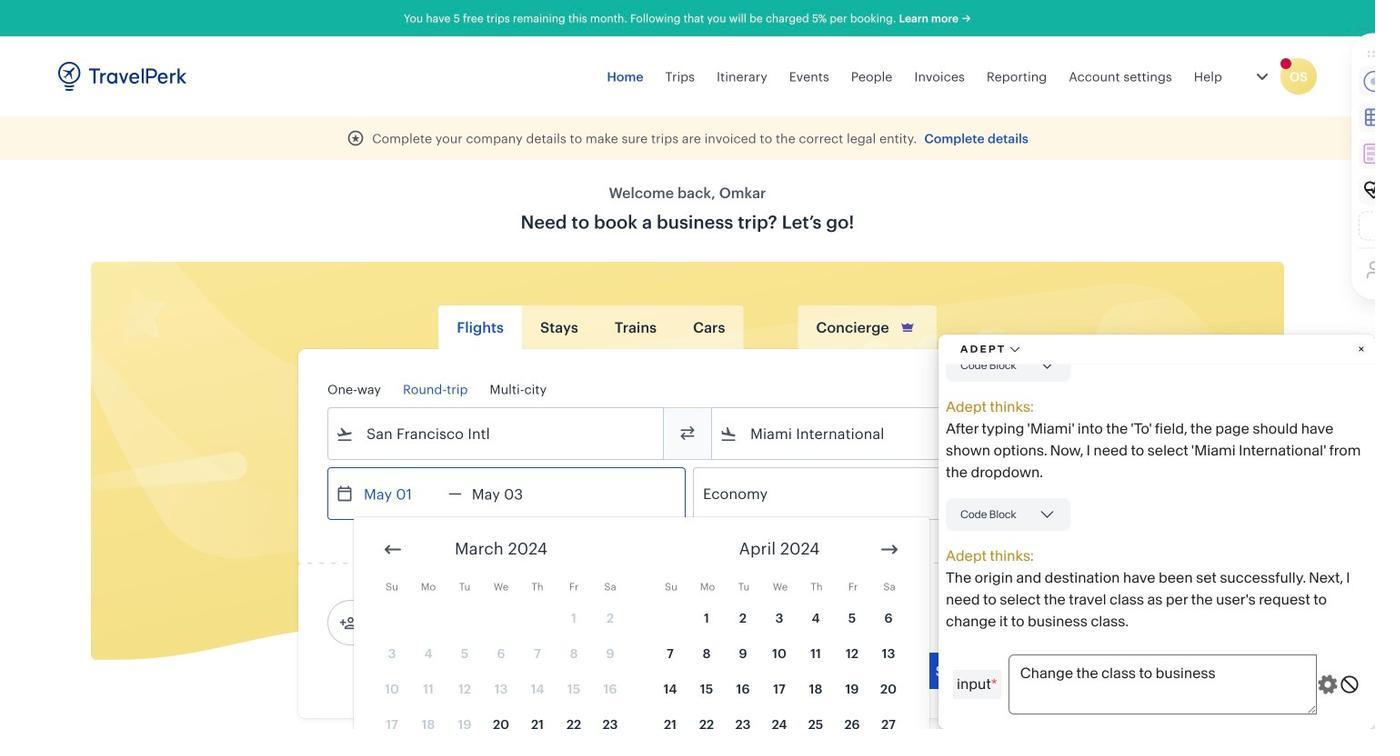 Task type: describe. For each thing, give the bounding box(es) containing it.
move forward to switch to the next month. image
[[879, 539, 900, 561]]

To search field
[[738, 419, 1023, 448]]

From search field
[[354, 419, 639, 448]]

calendar application
[[354, 517, 1375, 729]]

move backward to switch to the previous month. image
[[382, 539, 404, 561]]

Depart text field
[[354, 468, 448, 519]]



Task type: locate. For each thing, give the bounding box(es) containing it.
Return text field
[[462, 468, 556, 519]]

Add first traveler search field
[[357, 608, 547, 638]]



